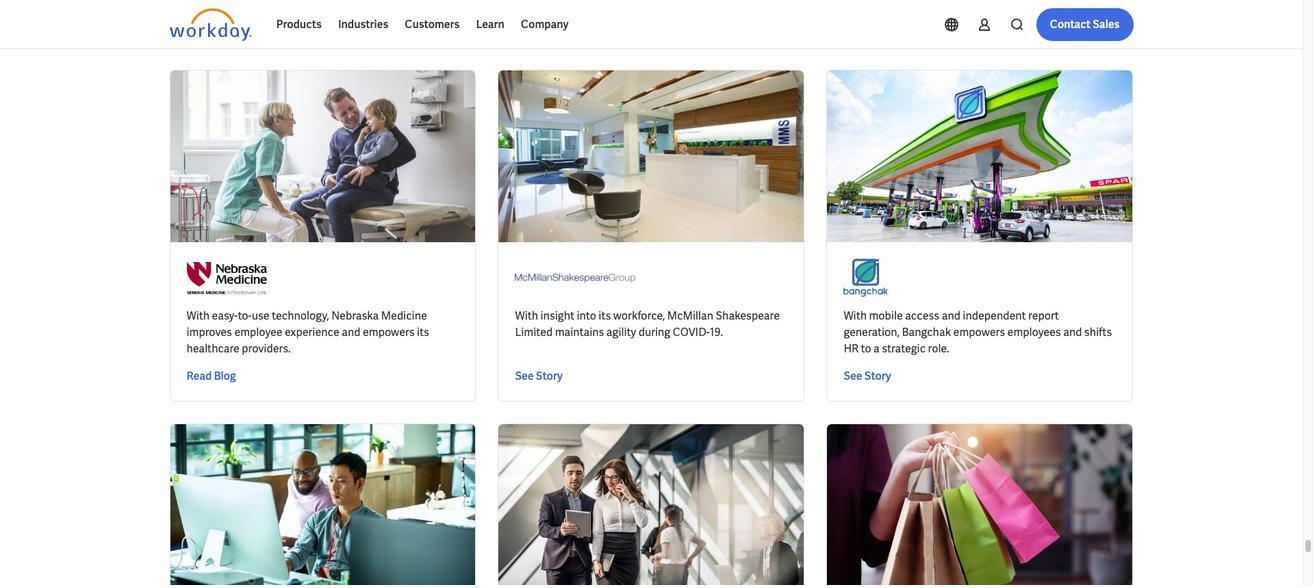 Task type: vqa. For each thing, say whether or not it's contained in the screenshot.
A Leader in Gartner® Magic Quadrant™ for Cloud HCM Suites
no



Task type: describe. For each thing, give the bounding box(es) containing it.
bangchak (bangchak corporation public company limited) image
[[844, 259, 888, 297]]

clear
[[535, 15, 558, 27]]

1 horizontal spatial and
[[942, 309, 961, 323]]

insight
[[541, 309, 574, 323]]

story for with mobile access and independent report generation, bangchak empowers employees and shifts hr to a strategic role.
[[865, 369, 891, 384]]

story for with insight into its workforce, mcmillan shakespeare limited maintains agility during covid-19.
[[536, 369, 563, 384]]

2 horizontal spatial to
[[899, 15, 909, 30]]

all
[[560, 15, 572, 27]]

its inside with easy-to-use technology, nebraska medicine improves employee experience and empowers its healthcare providers.
[[417, 325, 429, 340]]

0 horizontal spatial to
[[241, 15, 252, 30]]

with insight into its workforce, mcmillan shakespeare limited maintains agility during covid-19.
[[515, 309, 780, 340]]

improves
[[187, 325, 232, 340]]

read blog
[[187, 369, 236, 384]]

empowers inside with easy-to-use technology, nebraska medicine improves employee experience and empowers its healthcare providers.
[[363, 325, 415, 340]]

learn
[[476, 17, 505, 31]]

agility
[[607, 325, 636, 340]]

2 listen to podcast from the left
[[866, 15, 952, 30]]

business outcome
[[339, 15, 420, 27]]

with for with easy-to-use technology, nebraska medicine improves employee experience and empowers its healthcare providers.
[[187, 309, 210, 323]]

shifts
[[1084, 325, 1112, 340]]

healthcare
[[187, 342, 240, 356]]

products
[[276, 17, 322, 31]]

employees
[[1008, 325, 1061, 340]]

go to the homepage image
[[169, 8, 252, 41]]

sales
[[1093, 17, 1120, 31]]

mcmillan shakespeare limited image
[[515, 259, 636, 297]]

Search Customer Stories text field
[[939, 9, 1107, 33]]

easy-
[[212, 309, 238, 323]]

shakespeare
[[716, 309, 780, 323]]

technology,
[[272, 309, 329, 323]]

learn button
[[468, 8, 513, 41]]

2 listen to podcast link from the left
[[844, 15, 952, 31]]

see story link for with mobile access and independent report generation, bangchak empowers employees and shifts hr to a strategic role.
[[844, 369, 891, 385]]

report
[[1028, 309, 1059, 323]]

business
[[339, 15, 378, 27]]

with mobile access and independent report generation, bangchak empowers employees and shifts hr to a strategic role.
[[844, 309, 1112, 356]]

its inside with insight into its workforce, mcmillan shakespeare limited maintains agility during covid-19.
[[599, 309, 611, 323]]

see left clear
[[515, 15, 534, 30]]

covid-
[[673, 325, 710, 340]]

industry button
[[242, 8, 317, 35]]

with for with mobile access and independent report generation, bangchak empowers employees and shifts hr to a strategic role.
[[844, 309, 867, 323]]

industries button
[[330, 8, 397, 41]]

company
[[521, 17, 569, 31]]

limited
[[515, 325, 553, 340]]

into
[[577, 309, 596, 323]]

to inside with mobile access and independent report generation, bangchak empowers employees and shifts hr to a strategic role.
[[861, 342, 871, 356]]

1 podcast from the left
[[254, 15, 295, 30]]

read
[[187, 369, 212, 384]]

independent
[[963, 309, 1026, 323]]

mcmillan
[[667, 309, 713, 323]]

products button
[[268, 8, 330, 41]]

see for with insight into its workforce, mcmillan shakespeare limited maintains agility during covid-19.
[[515, 369, 534, 384]]

customers
[[405, 17, 460, 31]]



Task type: locate. For each thing, give the bounding box(es) containing it.
and for hr
[[1063, 325, 1082, 340]]

and down nebraska
[[342, 325, 361, 340]]

to
[[241, 15, 252, 30], [899, 15, 909, 30], [861, 342, 871, 356]]

see down "hr"
[[844, 369, 862, 384]]

listen to podcast link
[[187, 15, 295, 31], [844, 15, 952, 31]]

with for with insight into its workforce, mcmillan shakespeare limited maintains agility during covid-19.
[[515, 309, 538, 323]]

and right access
[[942, 309, 961, 323]]

its right into
[[599, 309, 611, 323]]

providers.
[[242, 342, 291, 356]]

and left shifts
[[1063, 325, 1082, 340]]

workforce,
[[613, 309, 665, 323]]

topic
[[180, 15, 204, 27]]

with easy-to-use technology, nebraska medicine improves employee experience and empowers its healthcare providers.
[[187, 309, 429, 356]]

see story
[[515, 15, 563, 30], [515, 369, 563, 384], [844, 369, 891, 384]]

3 with from the left
[[844, 309, 867, 323]]

employee
[[234, 325, 283, 340]]

medicine
[[381, 309, 427, 323]]

1 horizontal spatial its
[[599, 309, 611, 323]]

generation,
[[844, 325, 900, 340]]

listen
[[208, 15, 239, 30], [866, 15, 897, 30]]

0 horizontal spatial podcast
[[254, 15, 295, 30]]

1 listen to podcast from the left
[[208, 15, 295, 30]]

more
[[470, 15, 493, 27]]

and inside with easy-to-use technology, nebraska medicine improves employee experience and empowers its healthcare providers.
[[342, 325, 361, 340]]

1 listen to podcast link from the left
[[187, 15, 295, 31]]

its
[[599, 309, 611, 323], [417, 325, 429, 340]]

industry
[[253, 15, 289, 27]]

with inside with mobile access and independent report generation, bangchak empowers employees and shifts hr to a strategic role.
[[844, 309, 867, 323]]

0 horizontal spatial with
[[187, 309, 210, 323]]

during
[[639, 325, 670, 340]]

its down medicine
[[417, 325, 429, 340]]

maintains
[[555, 325, 604, 340]]

0 horizontal spatial listen to podcast link
[[187, 15, 295, 31]]

blog
[[214, 369, 236, 384]]

topic button
[[169, 8, 231, 35]]

with
[[187, 309, 210, 323], [515, 309, 538, 323], [844, 309, 867, 323]]

contact sales link
[[1036, 8, 1133, 41]]

hr
[[844, 342, 859, 356]]

1 horizontal spatial with
[[515, 309, 538, 323]]

2 podcast from the left
[[911, 15, 952, 30]]

empowers
[[363, 325, 415, 340], [953, 325, 1005, 340]]

19.
[[710, 325, 723, 340]]

story
[[536, 15, 563, 30], [536, 369, 563, 384], [865, 369, 891, 384]]

see story for with insight into its workforce, mcmillan shakespeare limited maintains agility during covid-19.
[[515, 369, 563, 384]]

2 with from the left
[[515, 309, 538, 323]]

use
[[252, 309, 270, 323]]

mobile
[[869, 309, 903, 323]]

1 horizontal spatial listen to podcast
[[866, 15, 952, 30]]

1 with from the left
[[187, 309, 210, 323]]

outcome
[[380, 15, 420, 27]]

contact sales
[[1050, 17, 1120, 31]]

see story link for with insight into its workforce, mcmillan shakespeare limited maintains agility during covid-19.
[[515, 369, 563, 385]]

see story for with mobile access and independent report generation, bangchak empowers employees and shifts hr to a strategic role.
[[844, 369, 891, 384]]

with up generation,
[[844, 309, 867, 323]]

empowers inside with mobile access and independent report generation, bangchak empowers employees and shifts hr to a strategic role.
[[953, 325, 1005, 340]]

podcast
[[254, 15, 295, 30], [911, 15, 952, 30]]

0 horizontal spatial listen
[[208, 15, 239, 30]]

2 horizontal spatial and
[[1063, 325, 1082, 340]]

and for its
[[342, 325, 361, 340]]

customers button
[[397, 8, 468, 41]]

strategic
[[882, 342, 926, 356]]

0 horizontal spatial and
[[342, 325, 361, 340]]

contact
[[1050, 17, 1091, 31]]

1 horizontal spatial listen to podcast link
[[844, 15, 952, 31]]

1 vertical spatial its
[[417, 325, 429, 340]]

2 empowers from the left
[[953, 325, 1005, 340]]

clear all
[[535, 15, 572, 27]]

a
[[874, 342, 880, 356]]

0 horizontal spatial empowers
[[363, 325, 415, 340]]

with up improves
[[187, 309, 210, 323]]

see down limited
[[515, 369, 534, 384]]

and
[[942, 309, 961, 323], [342, 325, 361, 340], [1063, 325, 1082, 340]]

nebraska medicine image
[[187, 259, 269, 297]]

listen to podcast
[[208, 15, 295, 30], [866, 15, 952, 30]]

see for with mobile access and independent report generation, bangchak empowers employees and shifts hr to a strategic role.
[[844, 369, 862, 384]]

with inside with easy-to-use technology, nebraska medicine improves employee experience and empowers its healthcare providers.
[[187, 309, 210, 323]]

1 horizontal spatial podcast
[[911, 15, 952, 30]]

to-
[[238, 309, 252, 323]]

company button
[[513, 8, 577, 41]]

bangchak
[[902, 325, 951, 340]]

1 horizontal spatial listen
[[866, 15, 897, 30]]

1 horizontal spatial to
[[861, 342, 871, 356]]

experience
[[285, 325, 339, 340]]

2 horizontal spatial with
[[844, 309, 867, 323]]

clear all button
[[531, 8, 576, 35]]

see story link
[[515, 15, 563, 31], [515, 369, 563, 385], [844, 369, 891, 385]]

access
[[905, 309, 940, 323]]

empowers down medicine
[[363, 325, 415, 340]]

with up limited
[[515, 309, 538, 323]]

empowers down independent
[[953, 325, 1005, 340]]

business outcome button
[[328, 8, 448, 35]]

1 listen from the left
[[208, 15, 239, 30]]

more button
[[459, 8, 520, 35]]

2 listen from the left
[[866, 15, 897, 30]]

0 vertical spatial its
[[599, 309, 611, 323]]

role.
[[928, 342, 949, 356]]

0 horizontal spatial listen to podcast
[[208, 15, 295, 30]]

1 horizontal spatial empowers
[[953, 325, 1005, 340]]

with inside with insight into its workforce, mcmillan shakespeare limited maintains agility during covid-19.
[[515, 309, 538, 323]]

industries
[[338, 17, 388, 31]]

1 empowers from the left
[[363, 325, 415, 340]]

read blog link
[[187, 369, 236, 385]]

see
[[515, 15, 534, 30], [515, 369, 534, 384], [844, 369, 862, 384]]

nebraska
[[331, 309, 379, 323]]

0 horizontal spatial its
[[417, 325, 429, 340]]



